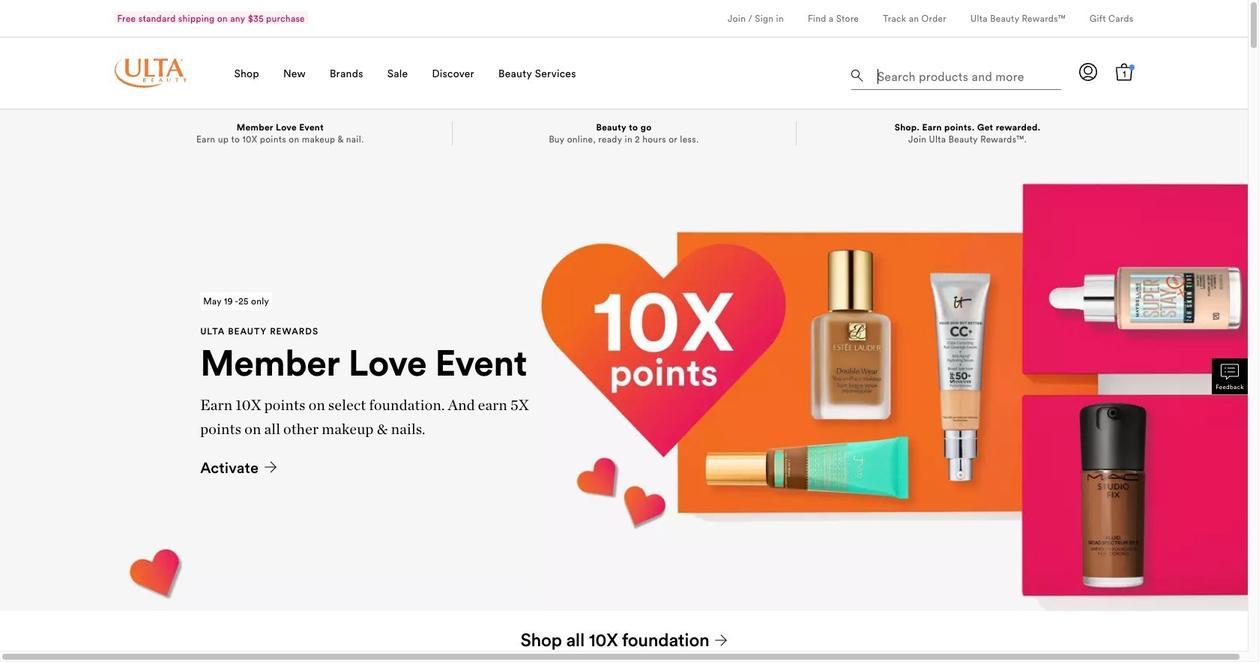Task type: describe. For each thing, give the bounding box(es) containing it.
Search products and more search field
[[876, 60, 1058, 86]]



Task type: locate. For each thing, give the bounding box(es) containing it.
log in to your ulta account image
[[1080, 63, 1098, 81]]

None search field
[[852, 57, 1062, 93]]



Task type: vqa. For each thing, say whether or not it's contained in the screenshot.
search products and more search box
yes



